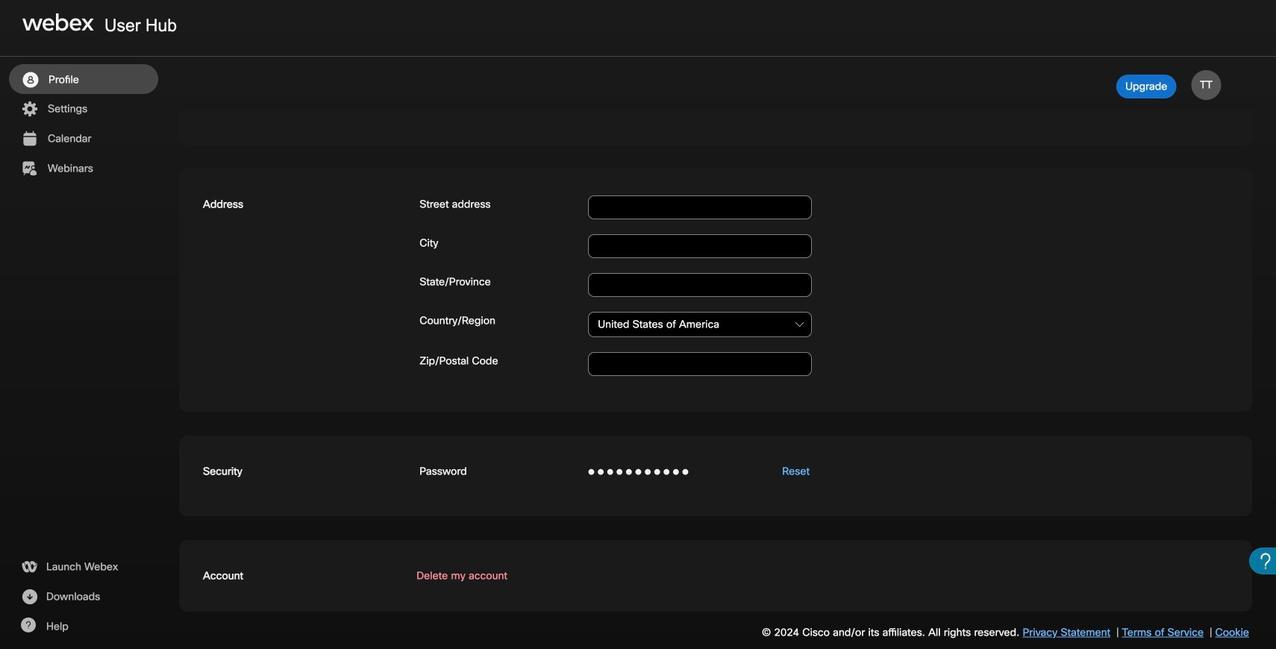 Task type: vqa. For each thing, say whether or not it's contained in the screenshot.
the mds content download_filled image
yes



Task type: describe. For each thing, give the bounding box(es) containing it.
mds webinar_filled image
[[20, 160, 39, 178]]

ng help active image
[[20, 618, 36, 633]]



Task type: locate. For each thing, give the bounding box(es) containing it.
cisco webex image
[[22, 13, 94, 31]]

mds content download_filled image
[[20, 588, 39, 606]]

None text field
[[589, 273, 813, 297], [589, 312, 813, 338], [589, 273, 813, 297], [589, 312, 813, 338]]

mds settings_filled image
[[20, 100, 39, 118]]

None text field
[[589, 196, 813, 220], [589, 234, 813, 258], [589, 352, 813, 376], [589, 196, 813, 220], [589, 234, 813, 258], [589, 352, 813, 376]]

mds meetings_filled image
[[20, 130, 39, 148]]

mds people circle_filled image
[[21, 71, 40, 89]]

mds webex helix filled image
[[20, 559, 38, 576]]



